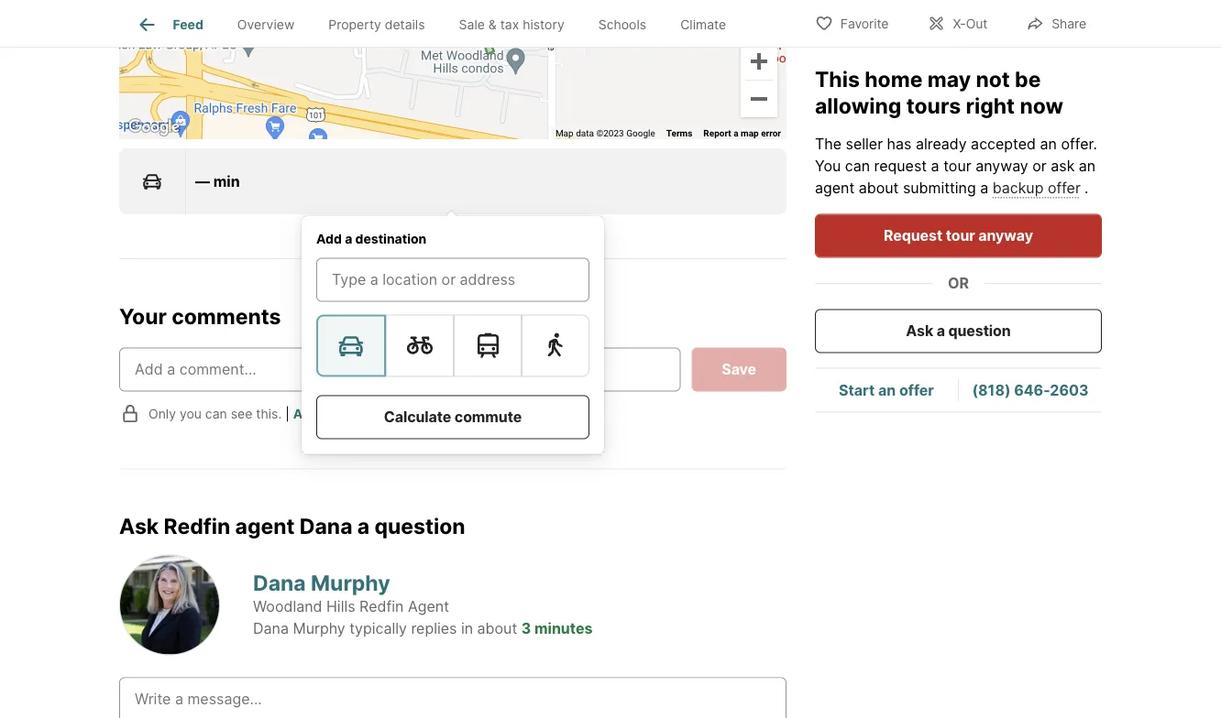 Task type: locate. For each thing, give the bounding box(es) containing it.
1 horizontal spatial redfin
[[360, 599, 404, 617]]

your
[[119, 304, 167, 329]]

2 vertical spatial offer
[[899, 381, 934, 399]]

add a destination
[[316, 231, 427, 247]]

google
[[626, 128, 655, 139]]

save button
[[692, 348, 787, 392]]

x-out
[[953, 16, 988, 32]]

request
[[874, 157, 927, 175]]

typically
[[350, 621, 407, 639]]

feed link
[[136, 14, 203, 36]]

murphy
[[311, 571, 390, 596], [293, 621, 345, 639]]

1 vertical spatial dana
[[253, 571, 306, 596]]

1 horizontal spatial .
[[1093, 135, 1097, 153]]

tour right request
[[946, 227, 975, 245]]

&
[[489, 17, 497, 32]]

1 vertical spatial an
[[1079, 157, 1096, 175]]

anyway down backup on the right top of page
[[979, 227, 1033, 245]]

sale & tax history tab
[[442, 3, 582, 47]]

1 horizontal spatial about
[[859, 179, 899, 197]]

commute
[[455, 409, 522, 427]]

0 horizontal spatial ask
[[119, 514, 159, 540]]

about left 3
[[477, 621, 517, 639]]

offer down 'ask'
[[1048, 179, 1081, 197]]

redfin up typically
[[360, 599, 404, 617]]

3
[[521, 621, 531, 639]]

ask a question
[[906, 322, 1011, 340]]

offer
[[1061, 135, 1093, 153], [1048, 179, 1081, 197], [899, 381, 934, 399]]

Type a location or address text field
[[332, 269, 574, 291]]

1 horizontal spatial ask
[[906, 322, 934, 340]]

1 horizontal spatial agent
[[815, 179, 855, 197]]

question down or on the top of the page
[[949, 322, 1011, 340]]

1 vertical spatial .
[[1085, 179, 1089, 197]]

or
[[1033, 157, 1047, 175]]

0 vertical spatial offer
[[1061, 135, 1093, 153]]

anyway inside button
[[979, 227, 1033, 245]]

overview tab
[[220, 3, 312, 47]]

seller
[[846, 135, 883, 153]]

about down "request"
[[859, 179, 899, 197]]

woodland hills redfin agentdana murphy image
[[119, 555, 220, 656]]

1 vertical spatial can
[[205, 407, 227, 422]]

request tour anyway
[[884, 227, 1033, 245]]

hills
[[326, 599, 355, 617]]

murphy down hills
[[293, 621, 345, 639]]

0 vertical spatial agent
[[815, 179, 855, 197]]

share
[[1052, 16, 1087, 32]]

map region
[[84, 0, 789, 315]]

start an offer
[[839, 381, 934, 399]]

question inside ask a question button
[[949, 322, 1011, 340]]

0 vertical spatial an
[[1040, 135, 1057, 153]]

feed
[[173, 17, 203, 32]]

1 vertical spatial add
[[293, 407, 319, 422]]

now
[[1020, 92, 1064, 118]]

1 vertical spatial about
[[477, 621, 517, 639]]

tour inside the . you can request a tour anyway or ask
[[944, 157, 972, 175]]

right
[[966, 92, 1015, 118]]

dana
[[300, 514, 353, 540], [253, 571, 306, 596], [253, 621, 289, 639]]

ask inside button
[[906, 322, 934, 340]]

1 vertical spatial tour
[[946, 227, 975, 245]]

this.
[[256, 407, 282, 422]]

646-
[[1014, 381, 1050, 399]]

0 vertical spatial redfin
[[164, 514, 230, 540]]

can inside the . you can request a tour anyway or ask
[[845, 157, 870, 175]]

about inside an agent about submitting a backup offer .
[[859, 179, 899, 197]]

list box
[[316, 315, 590, 378]]

a inside an agent about submitting a backup offer .
[[980, 179, 989, 197]]

add left 'destination'
[[316, 231, 342, 247]]

offer inside an agent about submitting a backup offer .
[[1048, 179, 1081, 197]]

tab list
[[119, 0, 758, 47]]

0 vertical spatial anyway
[[976, 157, 1029, 175]]

can
[[845, 157, 870, 175], [205, 407, 227, 422]]

murphy up hills
[[311, 571, 390, 596]]

agent inside an agent about submitting a backup offer .
[[815, 179, 855, 197]]

add right the "|"
[[293, 407, 319, 422]]

dana up woodland
[[253, 571, 306, 596]]

0 horizontal spatial can
[[205, 407, 227, 422]]

see
[[231, 407, 252, 422]]

google image
[[124, 116, 184, 140]]

. you can request a tour anyway or ask
[[815, 135, 1097, 175]]

map
[[556, 128, 574, 139]]

redfin up woodland hills redfin agentdana murphy image
[[164, 514, 230, 540]]

2 vertical spatial an
[[878, 381, 896, 399]]

anyway down accepted
[[976, 157, 1029, 175]]

1 vertical spatial offer
[[1048, 179, 1081, 197]]

climate
[[681, 17, 726, 32]]

agent down you
[[815, 179, 855, 197]]

the
[[815, 135, 842, 153]]

0 vertical spatial ask
[[906, 322, 934, 340]]

dana murphy woodland hills redfin agent dana murphy typically replies in about 3 minutes
[[253, 571, 593, 639]]

offer right the start
[[899, 381, 934, 399]]

1 horizontal spatial can
[[845, 157, 870, 175]]

an right 'ask'
[[1079, 157, 1096, 175]]

ask
[[906, 322, 934, 340], [119, 514, 159, 540]]

0 vertical spatial about
[[859, 179, 899, 197]]

question up dana murphy woodland hills redfin agent dana murphy typically replies in about 3 minutes at the left of page
[[375, 514, 465, 540]]

property details
[[329, 17, 425, 32]]

.
[[1093, 135, 1097, 153], [1085, 179, 1089, 197]]

only
[[149, 407, 176, 422]]

save
[[722, 361, 756, 379]]

0 vertical spatial can
[[845, 157, 870, 175]]

an up or
[[1040, 135, 1057, 153]]

redfin
[[164, 514, 230, 540], [360, 599, 404, 617]]

property
[[329, 17, 381, 32]]

comments
[[172, 304, 281, 329]]

0 horizontal spatial question
[[375, 514, 465, 540]]

x-
[[953, 16, 966, 32]]

request tour anyway button
[[815, 214, 1102, 258]]

already
[[916, 135, 967, 153]]

can down seller
[[845, 157, 870, 175]]

dana up dana murphy link
[[300, 514, 353, 540]]

report
[[704, 128, 731, 139]]

schools tab
[[582, 3, 664, 47]]

0 horizontal spatial .
[[1085, 179, 1089, 197]]

ask up the start an offer link
[[906, 322, 934, 340]]

about inside dana murphy woodland hills redfin agent dana murphy typically replies in about 3 minutes
[[477, 621, 517, 639]]

2 horizontal spatial an
[[1079, 157, 1096, 175]]

0 vertical spatial murphy
[[311, 571, 390, 596]]

(818) 646-2603 link
[[972, 381, 1089, 399]]

ask up woodland hills redfin agentdana murphy image
[[119, 514, 159, 540]]

offer up 'ask'
[[1061, 135, 1093, 153]]

0 horizontal spatial an
[[878, 381, 896, 399]]

Write a message... text field
[[135, 689, 771, 719]]

you
[[180, 407, 202, 422]]

tour down the seller has already accepted an offer
[[944, 157, 972, 175]]

ask for ask a question
[[906, 322, 934, 340]]

you
[[815, 157, 841, 175]]

tab list containing feed
[[119, 0, 758, 47]]

about
[[859, 179, 899, 197], [477, 621, 517, 639]]

woodland
[[253, 599, 322, 617]]

share button
[[1011, 4, 1102, 42]]

may
[[928, 66, 971, 92]]

dana down woodland
[[253, 621, 289, 639]]

agent up dana murphy link
[[235, 514, 295, 540]]

0 vertical spatial question
[[949, 322, 1011, 340]]

question
[[949, 322, 1011, 340], [375, 514, 465, 540]]

(818)
[[972, 381, 1011, 399]]

add
[[316, 231, 342, 247], [293, 407, 319, 422]]

anyway inside the . you can request a tour anyway or ask
[[976, 157, 1029, 175]]

0 horizontal spatial redfin
[[164, 514, 230, 540]]

anyway
[[976, 157, 1029, 175], [979, 227, 1033, 245]]

0 vertical spatial tour
[[944, 157, 972, 175]]

start
[[839, 381, 875, 399]]

0 horizontal spatial about
[[477, 621, 517, 639]]

1 vertical spatial redfin
[[360, 599, 404, 617]]

Add a comment... text field
[[135, 359, 665, 381]]

1 vertical spatial anyway
[[979, 227, 1033, 245]]

1 vertical spatial agent
[[235, 514, 295, 540]]

calculate commute button
[[316, 396, 590, 440]]

can left see
[[205, 407, 227, 422]]

sale
[[459, 17, 485, 32]]

0 vertical spatial .
[[1093, 135, 1097, 153]]

an right the start
[[878, 381, 896, 399]]

1 horizontal spatial question
[[949, 322, 1011, 340]]

1 vertical spatial ask
[[119, 514, 159, 540]]



Task type: vqa. For each thing, say whether or not it's contained in the screenshot.
the bottommost .
yes



Task type: describe. For each thing, give the bounding box(es) containing it.
x-out button
[[912, 4, 1003, 42]]

property details tab
[[312, 3, 442, 47]]

tax
[[500, 17, 519, 32]]

| add a search partner
[[285, 407, 425, 422]]

can for request
[[845, 157, 870, 175]]

destination
[[355, 231, 427, 247]]

only you can see this.
[[149, 407, 282, 422]]

1 horizontal spatial an
[[1040, 135, 1057, 153]]

replies
[[411, 621, 457, 639]]

request
[[884, 227, 943, 245]]

a inside button
[[937, 322, 945, 340]]

map data ©2023 google
[[556, 128, 655, 139]]

backup offer link
[[993, 179, 1081, 197]]

sale & tax history
[[459, 17, 565, 32]]

0 vertical spatial add
[[316, 231, 342, 247]]

(818) 646-2603
[[972, 381, 1089, 399]]

error
[[761, 128, 781, 139]]

ask for ask redfin agent dana a question
[[119, 514, 159, 540]]

calculate commute
[[384, 409, 522, 427]]

tour inside button
[[946, 227, 975, 245]]

submitting
[[903, 179, 976, 197]]

terms link
[[666, 128, 693, 139]]

add a search partner button
[[293, 407, 425, 422]]

the seller has already accepted an offer
[[815, 135, 1093, 153]]

ask
[[1051, 157, 1075, 175]]

|
[[285, 407, 290, 422]]

. inside the . you can request a tour anyway or ask
[[1093, 135, 1097, 153]]

offer for an
[[1061, 135, 1093, 153]]

details
[[385, 17, 425, 32]]

redfin inside dana murphy woodland hills redfin agent dana murphy typically replies in about 3 minutes
[[360, 599, 404, 617]]

allowing
[[815, 92, 902, 118]]

partner
[[378, 407, 425, 422]]

2603
[[1050, 381, 1089, 399]]

map
[[741, 128, 759, 139]]

an inside an agent about submitting a backup offer .
[[1079, 157, 1096, 175]]

search
[[332, 407, 375, 422]]

terms
[[666, 128, 693, 139]]

a inside the . you can request a tour anyway or ask
[[931, 157, 940, 175]]

out
[[966, 16, 988, 32]]

1 vertical spatial murphy
[[293, 621, 345, 639]]

data
[[576, 128, 594, 139]]

accepted
[[971, 135, 1036, 153]]

history
[[523, 17, 565, 32]]

calculate
[[384, 409, 451, 427]]

or
[[948, 275, 969, 293]]

2 vertical spatial dana
[[253, 621, 289, 639]]

can for see
[[205, 407, 227, 422]]

report a map error link
[[704, 128, 781, 139]]

minutes
[[535, 621, 593, 639]]

ask redfin agent dana a question
[[119, 514, 465, 540]]

backup
[[993, 179, 1044, 197]]

this
[[815, 66, 860, 92]]

tours
[[907, 92, 961, 118]]

this home may not be allowing tours right now
[[815, 66, 1064, 118]]

start an offer link
[[839, 381, 934, 399]]

favorite button
[[799, 4, 905, 42]]

offer for backup
[[1048, 179, 1081, 197]]

in
[[461, 621, 473, 639]]

your comments
[[119, 304, 281, 329]]

climate tab
[[664, 3, 743, 47]]

. inside an agent about submitting a backup offer .
[[1085, 179, 1089, 197]]

—
[[195, 173, 210, 190]]

ask a question button
[[815, 309, 1102, 353]]

schools
[[599, 17, 647, 32]]

not
[[976, 66, 1010, 92]]

has
[[887, 135, 912, 153]]

0 vertical spatial dana
[[300, 514, 353, 540]]

1 vertical spatial question
[[375, 514, 465, 540]]

agent
[[408, 599, 449, 617]]

home
[[865, 66, 923, 92]]

0 horizontal spatial agent
[[235, 514, 295, 540]]

report a map error
[[704, 128, 781, 139]]

favorite
[[841, 16, 889, 32]]

— min
[[195, 173, 240, 190]]

overview
[[237, 17, 295, 32]]

©2023
[[596, 128, 624, 139]]

dana murphy link
[[253, 571, 390, 596]]

an agent about submitting a backup offer .
[[815, 157, 1096, 197]]

min
[[213, 173, 240, 190]]

be
[[1015, 66, 1041, 92]]



